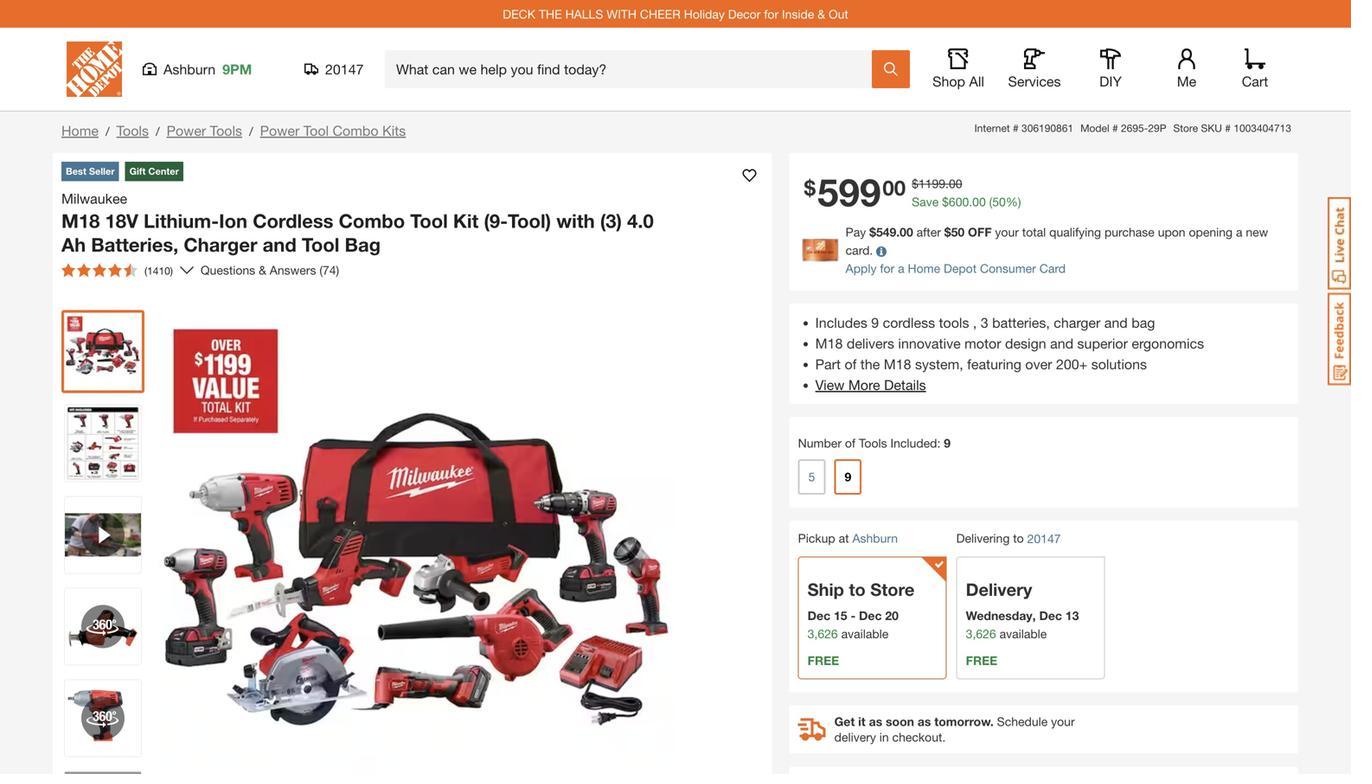 Task type: locate. For each thing, give the bounding box(es) containing it.
3,626 inside ship to store dec 15 - dec 20 3,626 available
[[808, 627, 838, 641]]

1 vertical spatial to
[[849, 579, 866, 600]]

9
[[871, 314, 879, 331], [944, 436, 951, 450], [845, 470, 852, 484]]

00 left (
[[973, 195, 986, 209]]

1 vertical spatial &
[[259, 263, 266, 277]]

1 of from the top
[[845, 356, 857, 372]]

services
[[1008, 73, 1061, 90]]

2 horizontal spatial tools
[[859, 436, 887, 450]]

9 inside button
[[845, 470, 852, 484]]

0 vertical spatial and
[[263, 233, 297, 256]]

0 vertical spatial ashburn
[[164, 61, 216, 77]]

to
[[1013, 531, 1024, 545], [849, 579, 866, 600]]

20147
[[325, 61, 364, 77], [1028, 531, 1061, 546]]

1 horizontal spatial tools
[[210, 122, 242, 139]]

9 up delivers
[[871, 314, 879, 331]]

free
[[808, 653, 839, 668], [966, 653, 998, 668]]

(1410) button
[[55, 257, 180, 284]]

your right schedule
[[1051, 714, 1075, 729]]

600
[[949, 195, 969, 209]]

/ right tools link
[[156, 124, 160, 138]]

0 vertical spatial 9
[[871, 314, 879, 331]]

0 vertical spatial your
[[995, 225, 1019, 239]]

0 horizontal spatial #
[[1013, 122, 1019, 134]]

18v
[[105, 209, 138, 232]]

tool up (74)
[[302, 233, 340, 256]]

dec
[[808, 608, 831, 623], [859, 608, 882, 623], [1039, 608, 1062, 623]]

and
[[263, 233, 297, 256], [1105, 314, 1128, 331], [1050, 335, 1074, 352]]

details
[[884, 377, 926, 393]]

1 vertical spatial 9
[[944, 436, 951, 450]]

cheer
[[640, 7, 681, 21]]

number
[[798, 436, 842, 450]]

deck
[[503, 7, 536, 21]]

me
[[1177, 73, 1197, 90]]

. up the 600
[[946, 176, 949, 191]]

0 horizontal spatial tools
[[116, 122, 149, 139]]

00 up the 600
[[949, 176, 963, 191]]

1 / from the left
[[106, 124, 110, 138]]

/ left tools link
[[106, 124, 110, 138]]

pickup
[[798, 531, 836, 545]]

over
[[1026, 356, 1053, 372]]

1 horizontal spatial 20147
[[1028, 531, 1061, 546]]

cordless
[[883, 314, 935, 331]]

$ right pay on the top of page
[[870, 225, 876, 239]]

1 horizontal spatial &
[[818, 7, 825, 21]]

0 horizontal spatial store
[[871, 579, 915, 600]]

2 vertical spatial tool
[[302, 233, 340, 256]]

# right internet
[[1013, 122, 1019, 134]]

free for wednesday,
[[966, 653, 998, 668]]

part
[[816, 356, 841, 372]]

at
[[839, 531, 849, 545]]

9 right :
[[944, 436, 951, 450]]

1 vertical spatial of
[[845, 436, 856, 450]]

0 horizontal spatial free
[[808, 653, 839, 668]]

1 vertical spatial 20147
[[1028, 531, 1061, 546]]

0 vertical spatial 20147
[[325, 61, 364, 77]]

dec right "-" on the bottom of the page
[[859, 608, 882, 623]]

3 dec from the left
[[1039, 608, 1062, 623]]

feedback link image
[[1328, 292, 1351, 386]]

0 horizontal spatial 20147
[[325, 61, 364, 77]]

1 horizontal spatial to
[[1013, 531, 1024, 545]]

0 vertical spatial a
[[1236, 225, 1243, 239]]

3,626 down '15'
[[808, 627, 838, 641]]

dec inside delivery wednesday, dec 13 3,626 available
[[1039, 608, 1062, 623]]

0 vertical spatial m18
[[61, 209, 100, 232]]

2 available from the left
[[1000, 627, 1047, 641]]

1 vertical spatial store
[[871, 579, 915, 600]]

store up 20
[[871, 579, 915, 600]]

and up the questions & answers (74)
[[263, 233, 297, 256]]

1 dec from the left
[[808, 608, 831, 623]]

& left out
[[818, 7, 825, 21]]

delivering
[[957, 531, 1010, 545]]

1 horizontal spatial for
[[880, 261, 895, 275]]

for down info icon
[[880, 261, 895, 275]]

2 horizontal spatial /
[[249, 124, 253, 138]]

1 horizontal spatial dec
[[859, 608, 882, 623]]

1 horizontal spatial 9
[[871, 314, 879, 331]]

motor
[[965, 335, 1001, 352]]

tool)
[[508, 209, 551, 232]]

0 horizontal spatial a
[[898, 261, 905, 275]]

0 horizontal spatial m18
[[61, 209, 100, 232]]

0 vertical spatial of
[[845, 356, 857, 372]]

.
[[946, 176, 949, 191], [969, 195, 973, 209]]

halls
[[565, 7, 603, 21]]

a left the new at the right top of the page
[[1236, 225, 1243, 239]]

4.5 stars image
[[61, 263, 138, 277]]

of right the number
[[845, 436, 856, 450]]

tomorrow.
[[935, 714, 994, 729]]

new
[[1246, 225, 1269, 239]]

1 3,626 from the left
[[808, 627, 838, 641]]

20147 button
[[305, 61, 364, 78]]

m18 up ah
[[61, 209, 100, 232]]

combo left kits
[[333, 122, 379, 139]]

0 horizontal spatial power
[[167, 122, 206, 139]]

2 vertical spatial and
[[1050, 335, 1074, 352]]

tools left "included"
[[859, 436, 887, 450]]

to for store
[[849, 579, 866, 600]]

charger
[[184, 233, 257, 256]]

home link
[[61, 122, 99, 139]]

/ right power tools link at top
[[249, 124, 253, 138]]

deck the halls with cheer holiday decor for inside & out link
[[503, 7, 849, 21]]

power
[[167, 122, 206, 139], [260, 122, 300, 139]]

$
[[804, 175, 816, 200], [912, 176, 919, 191], [942, 195, 949, 209], [870, 225, 876, 239], [945, 225, 951, 239]]

/
[[106, 124, 110, 138], [156, 124, 160, 138], [249, 124, 253, 138]]

milwaukee power tool combo kits 2695 29p e1.1 image
[[65, 405, 141, 481]]

00 left save
[[883, 175, 906, 200]]

combo up bag
[[339, 209, 405, 232]]

1 horizontal spatial store
[[1174, 122, 1198, 134]]

&
[[818, 7, 825, 21], [259, 263, 266, 277]]

delivers
[[847, 335, 895, 352]]

cart link
[[1236, 48, 1274, 90]]

0 vertical spatial to
[[1013, 531, 1024, 545]]

shop all
[[933, 73, 985, 90]]

tool left kit
[[410, 209, 448, 232]]

for
[[764, 7, 779, 21], [880, 261, 895, 275]]

5371756557001 image
[[65, 497, 141, 573]]

2 of from the top
[[845, 436, 856, 450]]

m18 up part
[[816, 335, 843, 352]]

ashburn right "at"
[[853, 531, 898, 545]]

with
[[557, 209, 595, 232]]

tools down 9pm
[[210, 122, 242, 139]]

apply now image
[[803, 239, 846, 262]]

13
[[1066, 608, 1079, 623]]

your left total
[[995, 225, 1019, 239]]

1 horizontal spatial m18
[[816, 335, 843, 352]]

includes 9 cordless tools , 3 batteries, charger and bag m18 delivers innovative motor design and superior ergonomics part of the m18 system, featuring over 200+ solutions view more details
[[816, 314, 1204, 393]]

a inside your total qualifying purchase upon opening a new card.
[[1236, 225, 1243, 239]]

0 vertical spatial 50
[[993, 195, 1006, 209]]

2 horizontal spatial dec
[[1039, 608, 1062, 623]]

free down wednesday,
[[966, 653, 998, 668]]

and up superior
[[1105, 314, 1128, 331]]

available down wednesday,
[[1000, 627, 1047, 641]]

with
[[607, 7, 637, 21]]

549.00
[[876, 225, 913, 239]]

to inside ship to store dec 15 - dec 20 3,626 available
[[849, 579, 866, 600]]

0 vertical spatial combo
[[333, 122, 379, 139]]

(9-
[[484, 209, 508, 232]]

power up center
[[167, 122, 206, 139]]

charger
[[1054, 314, 1101, 331]]

lithium-
[[144, 209, 219, 232]]

. left (
[[969, 195, 973, 209]]

20147 right delivering
[[1028, 531, 1061, 546]]

for left inside on the right top of the page
[[764, 7, 779, 21]]

1 horizontal spatial .
[[969, 195, 973, 209]]

50 right the 600
[[993, 195, 1006, 209]]

0 horizontal spatial 3,626
[[808, 627, 838, 641]]

and up the 200+
[[1050, 335, 1074, 352]]

0 vertical spatial for
[[764, 7, 779, 21]]

to left 20147 link
[[1013, 531, 1024, 545]]

power right power tools link at top
[[260, 122, 300, 139]]

9 inside includes 9 cordless tools , 3 batteries, charger and bag m18 delivers innovative motor design and superior ergonomics part of the m18 system, featuring over 200+ solutions view more details
[[871, 314, 879, 331]]

1 horizontal spatial /
[[156, 124, 160, 138]]

0 vertical spatial .
[[946, 176, 949, 191]]

1 available from the left
[[841, 627, 889, 641]]

tools up gift
[[116, 122, 149, 139]]

1 horizontal spatial available
[[1000, 627, 1047, 641]]

1 vertical spatial m18
[[816, 335, 843, 352]]

9 button
[[834, 459, 862, 495]]

tools for home
[[116, 122, 149, 139]]

tool
[[303, 122, 329, 139], [410, 209, 448, 232], [302, 233, 340, 256]]

(
[[989, 195, 993, 209]]

1 horizontal spatial #
[[1113, 122, 1118, 134]]

1 vertical spatial and
[[1105, 314, 1128, 331]]

1 horizontal spatial free
[[966, 653, 998, 668]]

tool down '20147' button at the left top
[[303, 122, 329, 139]]

0 horizontal spatial .
[[946, 176, 949, 191]]

your
[[995, 225, 1019, 239], [1051, 714, 1075, 729]]

1 vertical spatial your
[[1051, 714, 1075, 729]]

# right "sku"
[[1225, 122, 1231, 134]]

m18 up details
[[884, 356, 912, 372]]

00
[[883, 175, 906, 200], [949, 176, 963, 191], [973, 195, 986, 209]]

to up "-" on the bottom of the page
[[849, 579, 866, 600]]

-
[[851, 608, 856, 623]]

home up best
[[61, 122, 99, 139]]

1 vertical spatial a
[[898, 261, 905, 275]]

cordless
[[253, 209, 334, 232]]

of left the
[[845, 356, 857, 372]]

after
[[917, 225, 941, 239]]

home left depot
[[908, 261, 941, 275]]

free down '15'
[[808, 653, 839, 668]]

store left "sku"
[[1174, 122, 1198, 134]]

202196547_s01 image
[[65, 589, 141, 665]]

available down "-" on the bottom of the page
[[841, 627, 889, 641]]

0 vertical spatial tool
[[303, 122, 329, 139]]

#
[[1013, 122, 1019, 134], [1113, 122, 1118, 134], [1225, 122, 1231, 134]]

consumer
[[980, 261, 1036, 275]]

0 horizontal spatial available
[[841, 627, 889, 641]]

m18
[[61, 209, 100, 232], [816, 335, 843, 352], [884, 356, 912, 372]]

3,626
[[808, 627, 838, 641], [966, 627, 996, 641]]

ashburn left 9pm
[[164, 61, 216, 77]]

0 horizontal spatial 9
[[845, 470, 852, 484]]

1 horizontal spatial 50
[[993, 195, 1006, 209]]

opening
[[1189, 225, 1233, 239]]

dec left the 13
[[1039, 608, 1062, 623]]

internet
[[975, 122, 1010, 134]]

2 horizontal spatial #
[[1225, 122, 1231, 134]]

1 horizontal spatial 3,626
[[966, 627, 996, 641]]

2 free from the left
[[966, 653, 998, 668]]

delivery wednesday, dec 13 3,626 available
[[966, 579, 1079, 641]]

3,626 inside delivery wednesday, dec 13 3,626 available
[[966, 627, 996, 641]]

schedule
[[997, 714, 1048, 729]]

3,626 down wednesday,
[[966, 627, 996, 641]]

20147 up power tool combo kits link
[[325, 61, 364, 77]]

1 vertical spatial tool
[[410, 209, 448, 232]]

1 horizontal spatial ashburn
[[853, 531, 898, 545]]

home
[[61, 122, 99, 139], [908, 261, 941, 275]]

$ 599 00 $ 1199 . 00 save $ 600 . 00 ( 50 %)
[[804, 169, 1021, 214]]

soon
[[886, 714, 914, 729]]

0 vertical spatial &
[[818, 7, 825, 21]]

2 horizontal spatial 00
[[973, 195, 986, 209]]

internet # 306190861 model # 2695-29p store sku # 1003404713
[[975, 122, 1292, 134]]

& left the answers
[[259, 263, 266, 277]]

to inside "delivering to 20147"
[[1013, 531, 1024, 545]]

2 horizontal spatial 9
[[944, 436, 951, 450]]

a down 549.00
[[898, 261, 905, 275]]

available inside ship to store dec 15 - dec 20 3,626 available
[[841, 627, 889, 641]]

# left '2695-'
[[1113, 122, 1118, 134]]

2 3,626 from the left
[[966, 627, 996, 641]]

0 horizontal spatial home
[[61, 122, 99, 139]]

available inside delivery wednesday, dec 13 3,626 available
[[1000, 627, 1047, 641]]

1 horizontal spatial as
[[918, 714, 931, 729]]

2 vertical spatial 9
[[845, 470, 852, 484]]

answers
[[270, 263, 316, 277]]

diy
[[1100, 73, 1122, 90]]

0 horizontal spatial &
[[259, 263, 266, 277]]

1 free from the left
[[808, 653, 839, 668]]

2 / from the left
[[156, 124, 160, 138]]

m18 inside milwaukee m18 18v lithium-ion cordless combo tool kit (9-tool) with (3) 4.0 ah batteries, charger and tool bag
[[61, 209, 100, 232]]

4.0
[[627, 209, 654, 232]]

0 horizontal spatial to
[[849, 579, 866, 600]]

0 horizontal spatial as
[[869, 714, 883, 729]]

1 vertical spatial combo
[[339, 209, 405, 232]]

combo inside milwaukee m18 18v lithium-ion cordless combo tool kit (9-tool) with (3) 4.0 ah batteries, charger and tool bag
[[339, 209, 405, 232]]

0 horizontal spatial and
[[263, 233, 297, 256]]

1 horizontal spatial power
[[260, 122, 300, 139]]

1 vertical spatial home
[[908, 261, 941, 275]]

featuring
[[967, 356, 1022, 372]]

upon
[[1158, 225, 1186, 239]]

0 horizontal spatial /
[[106, 124, 110, 138]]

50 left off
[[951, 225, 965, 239]]

live chat image
[[1328, 197, 1351, 290]]

0 horizontal spatial for
[[764, 7, 779, 21]]

0 horizontal spatial dec
[[808, 608, 831, 623]]

dec left '15'
[[808, 608, 831, 623]]

20147 inside "delivering to 20147"
[[1028, 531, 1061, 546]]

1 horizontal spatial and
[[1050, 335, 1074, 352]]

best seller
[[66, 166, 115, 177]]

2 horizontal spatial m18
[[884, 356, 912, 372]]

0 horizontal spatial 50
[[951, 225, 965, 239]]

as up checkout.
[[918, 714, 931, 729]]

0 horizontal spatial your
[[995, 225, 1019, 239]]

get
[[835, 714, 855, 729]]

1 horizontal spatial a
[[1236, 225, 1243, 239]]

depot
[[944, 261, 977, 275]]

$ left 599
[[804, 175, 816, 200]]

as right "it"
[[869, 714, 883, 729]]

1 horizontal spatial your
[[1051, 714, 1075, 729]]

1 power from the left
[[167, 122, 206, 139]]

9 right 5
[[845, 470, 852, 484]]



Task type: vqa. For each thing, say whether or not it's contained in the screenshot.
the bottommost Tool
yes



Task type: describe. For each thing, give the bounding box(es) containing it.
ergonomics
[[1132, 335, 1204, 352]]

design
[[1005, 335, 1047, 352]]

power tools link
[[167, 122, 242, 139]]

out
[[829, 7, 849, 21]]

200+
[[1056, 356, 1088, 372]]

milwaukee m18 18v lithium-ion cordless combo tool kit (9-tool) with (3) 4.0 ah batteries, charger and tool bag
[[61, 190, 654, 256]]

5 button
[[798, 459, 826, 495]]

services button
[[1007, 48, 1062, 90]]

of inside includes 9 cordless tools , 3 batteries, charger and bag m18 delivers innovative motor design and superior ergonomics part of the m18 system, featuring over 200+ solutions view more details
[[845, 356, 857, 372]]

1 vertical spatial 50
[[951, 225, 965, 239]]

delivery
[[835, 730, 876, 744]]

$ up save
[[912, 176, 919, 191]]

cart
[[1242, 73, 1269, 90]]

to for 20147
[[1013, 531, 1024, 545]]

superior
[[1078, 335, 1128, 352]]

milwaukee power tool combo kits 2695 29p 64.0 image
[[65, 314, 141, 390]]

2 dec from the left
[[859, 608, 882, 623]]

and inside milwaukee m18 18v lithium-ion cordless combo tool kit (9-tool) with (3) 4.0 ah batteries, charger and tool bag
[[263, 233, 297, 256]]

5
[[809, 470, 815, 484]]

20147 link
[[1028, 530, 1061, 548]]

gift center
[[129, 166, 179, 177]]

1 vertical spatial ashburn
[[853, 531, 898, 545]]

inside
[[782, 7, 814, 21]]

20147 inside button
[[325, 61, 364, 77]]

:
[[937, 436, 941, 450]]

best
[[66, 166, 86, 177]]

20
[[885, 608, 899, 623]]

purchase
[[1105, 225, 1155, 239]]

batteries,
[[993, 314, 1050, 331]]

delivery
[[966, 579, 1032, 600]]

202196580_s01 image
[[65, 772, 141, 774]]

kit
[[453, 209, 479, 232]]

$ right after
[[945, 225, 951, 239]]

1 # from the left
[[1013, 122, 1019, 134]]

info image
[[877, 246, 887, 257]]

deck the halls with cheer holiday decor for inside & out
[[503, 7, 849, 21]]

your inside your total qualifying purchase upon opening a new card.
[[995, 225, 1019, 239]]

202196562_s01 image
[[65, 680, 141, 757]]

ion
[[219, 209, 248, 232]]

3 # from the left
[[1225, 122, 1231, 134]]

model
[[1081, 122, 1110, 134]]

off
[[968, 225, 992, 239]]

card
[[1040, 261, 1066, 275]]

innovative
[[898, 335, 961, 352]]

29p
[[1148, 122, 1167, 134]]

center
[[148, 166, 179, 177]]

your inside schedule your delivery in checkout.
[[1051, 714, 1075, 729]]

questions & answers (74)
[[201, 263, 339, 277]]

2 vertical spatial m18
[[884, 356, 912, 372]]

the
[[861, 356, 880, 372]]

3
[[981, 314, 989, 331]]

1003404713
[[1234, 122, 1292, 134]]

total
[[1022, 225, 1046, 239]]

3 / from the left
[[249, 124, 253, 138]]

store inside ship to store dec 15 - dec 20 3,626 available
[[871, 579, 915, 600]]

1 horizontal spatial 00
[[949, 176, 963, 191]]

2 as from the left
[[918, 714, 931, 729]]

599
[[818, 169, 881, 214]]

gift
[[129, 166, 146, 177]]

get it as soon as tomorrow.
[[835, 714, 994, 729]]

the home depot logo image
[[67, 42, 122, 97]]

it
[[858, 714, 866, 729]]

(74)
[[320, 263, 339, 277]]

tools link
[[116, 122, 149, 139]]

2 # from the left
[[1113, 122, 1118, 134]]

50 inside $ 599 00 $ 1199 . 00 save $ 600 . 00 ( 50 %)
[[993, 195, 1006, 209]]

1 vertical spatial .
[[969, 195, 973, 209]]

9pm
[[222, 61, 252, 77]]

0 vertical spatial store
[[1174, 122, 1198, 134]]

1 as from the left
[[869, 714, 883, 729]]

sku
[[1201, 122, 1222, 134]]

bag
[[1132, 314, 1155, 331]]

milwaukee link
[[61, 188, 134, 209]]

306190861
[[1022, 122, 1074, 134]]

me button
[[1159, 48, 1215, 90]]

pay $ 549.00 after $ 50 off
[[846, 225, 992, 239]]

milwaukee
[[61, 190, 127, 207]]

(1410) link
[[55, 257, 194, 284]]

$ right save
[[942, 195, 949, 209]]

system,
[[915, 356, 964, 372]]

wednesday,
[[966, 608, 1036, 623]]

1 horizontal spatial home
[[908, 261, 941, 275]]

%)
[[1006, 195, 1021, 209]]

tools
[[939, 314, 969, 331]]

0 horizontal spatial 00
[[883, 175, 906, 200]]

2 power from the left
[[260, 122, 300, 139]]

free for to
[[808, 653, 839, 668]]

your total qualifying purchase upon opening a new card.
[[846, 225, 1269, 257]]

ah
[[61, 233, 86, 256]]

seller
[[89, 166, 115, 177]]

2 horizontal spatial and
[[1105, 314, 1128, 331]]

questions
[[201, 263, 255, 277]]

tools for number
[[859, 436, 887, 450]]

diy button
[[1083, 48, 1139, 90]]

0 horizontal spatial ashburn
[[164, 61, 216, 77]]

card.
[[846, 243, 873, 257]]

solutions
[[1092, 356, 1147, 372]]

qualifying
[[1050, 225, 1101, 239]]

decor
[[728, 7, 761, 21]]

pay
[[846, 225, 866, 239]]

2695-
[[1121, 122, 1148, 134]]

includes
[[816, 314, 868, 331]]

more
[[849, 377, 880, 393]]

1199
[[919, 176, 946, 191]]

holiday
[[684, 7, 725, 21]]

batteries,
[[91, 233, 178, 256]]

bag
[[345, 233, 381, 256]]

schedule your delivery in checkout.
[[835, 714, 1075, 744]]

home / tools / power tools / power tool combo kits
[[61, 122, 406, 139]]

0 vertical spatial home
[[61, 122, 99, 139]]

1 vertical spatial for
[[880, 261, 895, 275]]

ashburn button
[[853, 531, 898, 545]]

What can we help you find today? search field
[[396, 51, 871, 87]]



